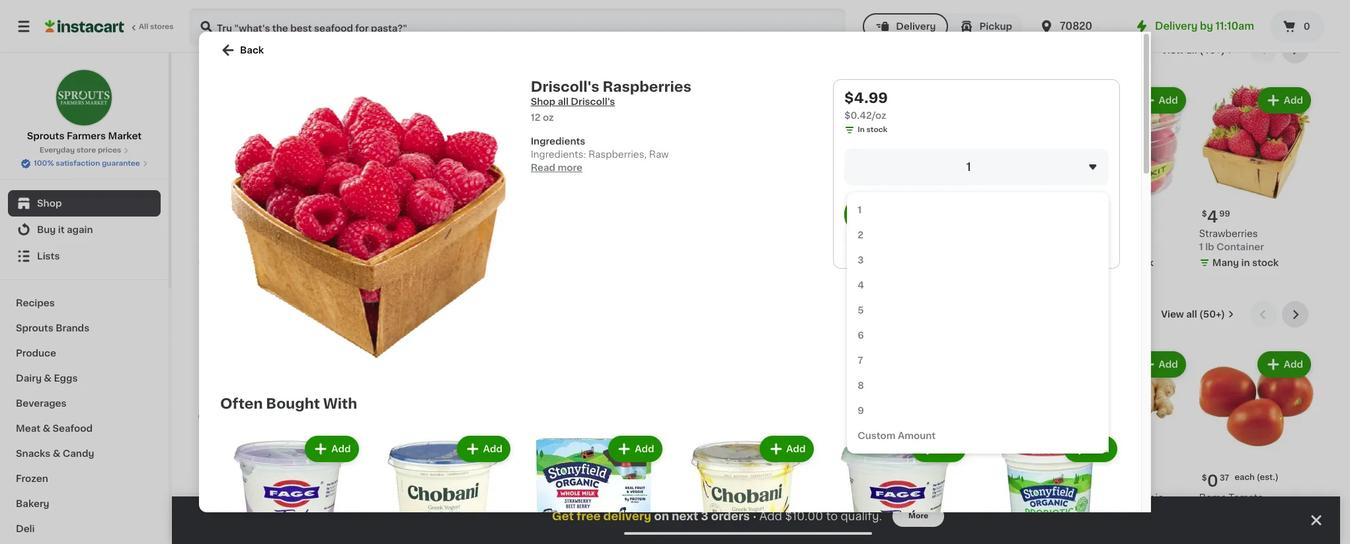 Task type: locate. For each thing, give the bounding box(es) containing it.
$ left 00
[[326, 210, 331, 218]]

ct inside organic cilantro 1 ct many in stock
[[455, 507, 465, 517]]

$ inside $ 0 organic green onions 1 bunch many in stock
[[952, 475, 957, 483]]

$ for $ 0 86
[[326, 475, 331, 483]]

list box
[[847, 192, 1109, 454]]

oz right 12 at the top of the page
[[543, 113, 554, 122]]

1 vertical spatial oz
[[588, 521, 599, 530]]

lb inside strawberries 1 lb container
[[1205, 243, 1214, 252]]

(est.) inside $0.86 each (estimated) original price: $1.03 'element'
[[382, 474, 404, 482]]

each (est.) inside $0.32 each (estimated) element
[[484, 210, 528, 218]]

$ inside "$ 1 00"
[[326, 210, 331, 218]]

0 horizontal spatial 3
[[582, 474, 592, 490]]

1 horizontal spatial ct
[[455, 507, 465, 517]]

0 horizontal spatial onion
[[355, 503, 383, 512]]

0 inside 'element'
[[331, 474, 343, 490]]

many in stock down '0.43'
[[212, 272, 278, 281]]

2 green from the left
[[988, 494, 1017, 503]]

bakery link
[[8, 492, 161, 517]]

1 vertical spatial 6
[[1082, 474, 1093, 490]]

2 vertical spatial 3
[[701, 512, 708, 522]]

(40+)
[[1199, 46, 1225, 55]]

roma tomato $1.49 / lb
[[1199, 494, 1264, 517]]

0 vertical spatial &
[[44, 374, 52, 383]]

sprouts up everyday
[[27, 132, 64, 141]]

medium
[[323, 230, 361, 239]]

qualify.
[[841, 512, 882, 522]]

lb up 0.41
[[483, 243, 492, 252]]

delivery inside "delivery by 11:10am" link
[[1155, 21, 1198, 31]]

0 vertical spatial sprouts
[[27, 132, 64, 141]]

view down "delivery by 11:10am" link
[[1161, 46, 1184, 55]]

each (est.) for $ 0 37
[[1235, 474, 1279, 482]]

(est.) inside $0.37 each (estimated) element
[[1257, 474, 1279, 482]]

4 inside product group
[[1207, 210, 1218, 225]]

organic
[[450, 189, 488, 198], [449, 230, 486, 239], [450, 454, 488, 463], [950, 454, 989, 463], [1075, 454, 1114, 463], [449, 494, 486, 503], [949, 494, 986, 503], [1127, 494, 1164, 503]]

prices
[[98, 147, 121, 154]]

oz
[[543, 113, 554, 122], [588, 521, 599, 530]]

6 down 5
[[858, 331, 864, 340]]

3 left 50
[[582, 474, 592, 490]]

0 vertical spatial oz
[[543, 113, 554, 122]]

/
[[228, 243, 232, 252], [477, 243, 481, 252], [726, 507, 730, 517], [1227, 507, 1231, 517], [350, 516, 354, 525]]

sprouts for sprouts brands
[[16, 324, 53, 333]]

onion inside red onion $1.49 / lb about 0.87 lb each
[[720, 494, 748, 503]]

$ up the bunch
[[952, 475, 957, 483]]

lb right 0.41
[[500, 256, 509, 265]]

each right 37
[[1235, 474, 1255, 482]]

delivery for delivery
[[896, 22, 936, 31]]

fresh left back
[[198, 43, 239, 57]]

all down driscoll's
[[558, 97, 569, 106]]

0 horizontal spatial $1.49
[[699, 507, 724, 517]]

1 horizontal spatial oz
[[588, 521, 599, 530]]

2 view from the top
[[1161, 310, 1184, 319]]

$ left 37
[[1202, 475, 1207, 483]]

lists link
[[8, 243, 161, 270]]

/ inside organic banana $0.79 / lb about 0.41 lb each
[[477, 243, 481, 252]]

(est.) up organic banana $0.79 / lb about 0.41 lb each
[[507, 210, 528, 218]]

$ 1 30
[[701, 474, 726, 490]]

lb right $1.25
[[357, 516, 366, 525]]

1 horizontal spatial $1.49
[[1199, 507, 1224, 517]]

/ down tomato
[[1227, 507, 1231, 517]]

1 horizontal spatial green
[[988, 494, 1017, 503]]

each (est.) for $ 1 30
[[731, 474, 775, 482]]

product group
[[198, 85, 313, 286], [323, 85, 438, 273], [449, 85, 563, 286], [574, 85, 688, 266], [824, 85, 938, 259], [1074, 85, 1189, 284], [1199, 85, 1314, 273], [323, 349, 438, 545], [574, 349, 688, 544], [1074, 349, 1189, 544], [1199, 349, 1314, 545], [220, 434, 361, 545], [372, 434, 513, 545], [524, 434, 665, 545], [675, 434, 817, 545], [827, 434, 968, 545], [979, 434, 1120, 545]]

snacks
[[16, 450, 50, 459]]

product group containing banana
[[198, 85, 313, 286]]

many down the bunch
[[962, 523, 989, 533]]

each (est.)
[[234, 210, 278, 218], [484, 210, 528, 218], [360, 474, 404, 482], [731, 474, 775, 482], [1235, 474, 1279, 482]]

1 item carousel region from the top
[[198, 37, 1314, 291]]

with
[[323, 397, 357, 411]]

0 horizontal spatial ct
[[330, 243, 339, 252]]

1 fresh from the top
[[198, 43, 239, 57]]

satisfaction
[[56, 160, 100, 167]]

many down cucumber
[[212, 510, 238, 519]]

2 vertical spatial all
[[1186, 310, 1197, 319]]

stock
[[866, 126, 887, 134], [877, 245, 903, 255], [376, 259, 403, 268], [1127, 259, 1154, 268], [1252, 259, 1279, 268], [251, 272, 278, 281], [502, 272, 528, 281], [251, 510, 278, 519], [877, 510, 903, 519], [502, 523, 528, 533], [1002, 523, 1029, 533]]

each
[[234, 210, 254, 218], [484, 210, 505, 218], [263, 256, 286, 265], [511, 256, 534, 265], [360, 474, 380, 482], [731, 474, 751, 482], [1235, 474, 1255, 482], [763, 521, 786, 530]]

(est.) inside $0.32 each (estimated) element
[[507, 210, 528, 218]]

back
[[240, 46, 264, 55]]

each inside red onion $1.49 / lb about 0.87 lb each
[[763, 521, 786, 530]]

all for 6
[[1186, 310, 1197, 319]]

delivery inside delivery button
[[896, 22, 936, 31]]

2 vertical spatial &
[[53, 450, 60, 459]]

$0.86 each (estimated) original price: $1.03 element
[[323, 469, 438, 501]]

bought
[[266, 397, 320, 411]]

6 up melissa's
[[1082, 474, 1093, 490]]

delivery button
[[863, 13, 948, 40]]

oz inside driscoll's raspberries shop all driscoll's 12 oz
[[543, 113, 554, 122]]

bell
[[855, 494, 872, 503]]

many down '0.43'
[[212, 272, 238, 281]]

ct
[[330, 243, 339, 252], [455, 507, 465, 517]]

1 horizontal spatial yellow
[[574, 507, 603, 517]]

0 vertical spatial fresh
[[198, 43, 239, 57]]

0 horizontal spatial about
[[198, 256, 227, 265]]

1 vertical spatial item carousel region
[[198, 302, 1314, 545]]

2 banana from the left
[[488, 230, 523, 239]]

$0.59
[[198, 243, 226, 252]]

each (est.) up tomato
[[1235, 474, 1279, 482]]

banana up "$0.59"
[[198, 230, 233, 239]]

on
[[654, 512, 669, 522]]

/ for red onion $1.49 / lb about 0.87 lb each
[[726, 507, 730, 517]]

view left (50+)
[[1161, 310, 1184, 319]]

treatment tracker modal dialog
[[172, 497, 1340, 545]]

1 vertical spatial sprouts
[[16, 324, 53, 333]]

ingredients:
[[531, 150, 586, 159]]

$ 0 32
[[451, 210, 479, 225]]

/ right $1.25
[[350, 516, 354, 525]]

$ for $ 3 50
[[576, 475, 582, 483]]

raw
[[649, 150, 669, 159]]

12
[[531, 113, 540, 122]]

1 horizontal spatial 4
[[1207, 210, 1218, 225]]

1 vertical spatial shop
[[37, 199, 62, 208]]

2 item carousel region from the top
[[198, 302, 1314, 545]]

add button
[[508, 89, 559, 112], [633, 89, 684, 112], [1134, 89, 1185, 112], [1259, 89, 1310, 112], [1134, 353, 1185, 377], [1259, 353, 1310, 377], [306, 438, 357, 461], [458, 438, 509, 461], [610, 438, 661, 461], [761, 438, 813, 461], [913, 438, 964, 461], [1065, 438, 1116, 461]]

& inside 'link'
[[44, 374, 52, 383]]

3 down 2
[[858, 256, 864, 265]]

green up to
[[824, 494, 852, 503]]

1 vertical spatial fresh
[[198, 308, 239, 321]]

8
[[858, 381, 864, 391]]

$ inside $ 4 99
[[1202, 210, 1207, 218]]

$ inside $ 0 86
[[326, 475, 331, 483]]

ct inside the medium hass avocado 1 ct
[[330, 243, 339, 252]]

green inside $ 0 organic green onions 1 bunch many in stock
[[988, 494, 1017, 503]]

1 horizontal spatial banana
[[488, 230, 523, 239]]

lists
[[37, 252, 60, 261]]

shop up 12 at the top of the page
[[531, 97, 555, 106]]

yellow inside yellow onion $1.25 / lb
[[323, 503, 353, 512]]

each (est.) inside $1.30 each (estimated) element
[[731, 474, 775, 482]]

6 inside product group
[[1082, 474, 1093, 490]]

about down $0.79
[[449, 256, 477, 265]]

(est.) inside $1.30 each (estimated) element
[[753, 474, 775, 482]]

(est.) inside "$0.25 each (estimated)" element
[[256, 210, 278, 218]]

ct down medium
[[330, 243, 339, 252]]

each right 86
[[360, 474, 380, 482]]

onion up "orders"
[[720, 494, 748, 503]]

many down medium
[[337, 259, 363, 268]]

0 vertical spatial 3
[[858, 256, 864, 265]]

(est.) up tomato
[[1257, 474, 1279, 482]]

3 inside get free delivery on next 3 orders • add $10.00 to qualify.
[[701, 512, 708, 522]]

/ up '0.43'
[[228, 243, 232, 252]]

/ inside red onion $1.49 / lb about 0.87 lb each
[[726, 507, 730, 517]]

1 horizontal spatial shop
[[531, 97, 555, 106]]

oz inside melissa's baby dutch yellow potatoes 24 oz bag
[[588, 521, 599, 530]]

70820 button
[[1039, 8, 1118, 45]]

onion down $0.86 each (estimated) original price: $1.03 'element'
[[355, 503, 383, 512]]

$1.49 inside red onion $1.49 / lb about 0.87 lb each
[[699, 507, 724, 517]]

fruit
[[243, 43, 277, 57]]

0 75
[[832, 210, 854, 225]]

2 $1.49 from the left
[[1199, 507, 1224, 517]]

24
[[574, 521, 586, 530]]

99 for 6
[[1094, 475, 1105, 483]]

all stores
[[139, 23, 174, 30]]

about down "$0.59"
[[198, 256, 227, 265]]

0 horizontal spatial 4
[[858, 281, 864, 290]]

70820
[[1060, 21, 1092, 31]]

main content
[[172, 21, 1340, 545]]

0 horizontal spatial oz
[[543, 113, 554, 122]]

ginger
[[1074, 507, 1105, 517]]

1 vertical spatial 4
[[858, 281, 864, 290]]

organic inside melissa's organic ginger root 1.75 lb
[[1127, 494, 1164, 503]]

2 fresh from the top
[[198, 308, 239, 321]]

2 horizontal spatial 3
[[858, 256, 864, 265]]

1 horizontal spatial onion
[[720, 494, 748, 503]]

green left onions
[[988, 494, 1017, 503]]

lb right 1.75
[[1094, 521, 1103, 530]]

0 for $ 0 organic green onions 1 bunch many in stock
[[957, 474, 968, 490]]

$ left 29
[[451, 475, 456, 483]]

&
[[44, 374, 52, 383], [43, 424, 50, 434], [53, 450, 60, 459]]

organic inside organic cilantro 1 ct many in stock
[[449, 494, 486, 503]]

view for 4
[[1161, 46, 1184, 55]]

many inside organic cilantro 1 ct many in stock
[[462, 523, 488, 533]]

0 horizontal spatial banana
[[198, 230, 233, 239]]

$ inside "$ 6 99"
[[1077, 475, 1082, 483]]

about inside organic banana $0.79 / lb about 0.41 lb each
[[449, 256, 477, 265]]

many up sponsored badge image
[[1087, 259, 1114, 268]]

$ for $ 1 29
[[451, 475, 456, 483]]

99 up the 'strawberries'
[[1219, 210, 1230, 218]]

buy it again link
[[8, 217, 161, 243]]

about inside red onion $1.49 / lb about 0.87 lb each
[[699, 521, 727, 530]]

$ inside $ 0 32
[[451, 210, 456, 218]]

3
[[858, 256, 864, 265], [582, 474, 592, 490], [701, 512, 708, 522]]

1 vertical spatial view
[[1161, 310, 1184, 319]]

melissa's organic ginger root 1.75 lb
[[1074, 494, 1164, 530]]

lemon
[[824, 230, 856, 239]]

lb right '0.87'
[[752, 521, 760, 530]]

product group containing 6
[[1074, 349, 1189, 544]]

all left (50+)
[[1186, 310, 1197, 319]]

in
[[866, 245, 875, 255], [366, 259, 374, 268], [1116, 259, 1125, 268], [1241, 259, 1250, 268], [240, 272, 249, 281], [491, 272, 499, 281], [240, 510, 249, 519], [866, 510, 875, 519], [491, 523, 499, 533], [991, 523, 1000, 533]]

& for snacks
[[53, 450, 60, 459]]

$ inside $ 3 50
[[576, 475, 582, 483]]

1 view from the top
[[1161, 46, 1184, 55]]

potatoes
[[605, 507, 647, 517]]

produce
[[16, 349, 56, 358]]

1 horizontal spatial delivery
[[1155, 21, 1198, 31]]

avocado
[[389, 230, 430, 239]]

meat & seafood link
[[8, 417, 161, 442]]

1 $1.49 from the left
[[699, 507, 724, 517]]

banana inside banana $0.59 / lb about 0.43 lb each
[[198, 230, 233, 239]]

1 field
[[844, 149, 1109, 186]]

$ 1 00
[[326, 210, 351, 225]]

many down cilantro
[[462, 523, 488, 533]]

99 up bell
[[844, 475, 855, 483]]

delivery for delivery by 11:10am
[[1155, 21, 1198, 31]]

service type group
[[863, 13, 1023, 40]]

shop
[[531, 97, 555, 106], [37, 199, 62, 208]]

each right •
[[763, 521, 786, 530]]

99 inside "$ 6 99"
[[1094, 475, 1105, 483]]

fresh for 6
[[198, 308, 239, 321]]

hass
[[364, 230, 387, 239]]

organic inside $ 0 organic green onions 1 bunch many in stock
[[949, 494, 986, 503]]

4 up 5
[[858, 281, 864, 290]]

/ up 0.41
[[477, 243, 481, 252]]

yellow up $1.25
[[323, 503, 353, 512]]

in inside $ 0 organic green onions 1 bunch many in stock
[[991, 523, 1000, 533]]

2 horizontal spatial 99
[[1219, 210, 1230, 218]]

many in stock down 2
[[837, 245, 903, 255]]

all inside popup button
[[1186, 310, 1197, 319]]

read more button
[[531, 161, 582, 175]]

$ inside $ 1 29
[[451, 475, 456, 483]]

raspberries
[[603, 80, 691, 94]]

1 horizontal spatial about
[[449, 256, 477, 265]]

lb down tomato
[[1233, 507, 1242, 517]]

0 vertical spatial ct
[[330, 243, 339, 252]]

ct down $ 1 29
[[455, 507, 465, 517]]

$ inside $ 0 37
[[1202, 475, 1207, 483]]

all
[[139, 23, 148, 30]]

fresh down '0.43'
[[198, 308, 239, 321]]

each (est.) right 32
[[484, 210, 528, 218]]

1 vertical spatial ct
[[455, 507, 465, 517]]

$1.49 down roma
[[1199, 507, 1224, 517]]

/ up '0.87'
[[726, 507, 730, 517]]

lb down the 'strawberries'
[[1205, 243, 1214, 252]]

view all (40+) button
[[1156, 37, 1240, 63]]

$1.49 inside the roma tomato $1.49 / lb
[[1199, 507, 1224, 517]]

yellow down melissa's
[[574, 507, 603, 517]]

rockit apple
[[1074, 230, 1133, 239]]

0 vertical spatial view
[[1161, 46, 1184, 55]]

$ up the 'strawberries'
[[1202, 210, 1207, 218]]

sprouts for sprouts farmers market
[[27, 132, 64, 141]]

orders
[[711, 512, 750, 522]]

onion inside yellow onion $1.25 / lb
[[355, 503, 383, 512]]

& for dairy
[[44, 374, 52, 383]]

(est.) up banana $0.59 / lb about 0.43 lb each
[[256, 210, 278, 218]]

shop up buy
[[37, 199, 62, 208]]

item carousel region containing 1
[[198, 37, 1314, 291]]

0 vertical spatial all
[[1186, 46, 1197, 55]]

$ for $ 6 99
[[1077, 475, 1082, 483]]

$ inside "$ 1 30"
[[701, 475, 707, 483]]

driscoll's
[[531, 80, 599, 94]]

buy
[[37, 225, 56, 235]]

0 horizontal spatial yellow
[[323, 503, 353, 512]]

$ left 30
[[701, 475, 707, 483]]

(est.) for $ 0 32
[[507, 210, 528, 218]]

$ left 50
[[576, 475, 582, 483]]

sponsored badge image
[[1074, 274, 1114, 281]]

0 inside $ 0 organic green onions 1 bunch many in stock
[[957, 474, 968, 490]]

11:10am
[[1216, 21, 1254, 31]]

0 horizontal spatial delivery
[[896, 22, 936, 31]]

6 inside 1 2 3 4 5 6 7 8 9 custom amount
[[858, 331, 864, 340]]

75
[[844, 210, 854, 218]]

yellow inside melissa's baby dutch yellow potatoes 24 oz bag
[[574, 507, 603, 517]]

1 horizontal spatial 99
[[1094, 475, 1105, 483]]

roma
[[1199, 494, 1226, 503]]

view inside view all (50+) popup button
[[1161, 310, 1184, 319]]

$ left 86
[[326, 475, 331, 483]]

& left candy
[[53, 450, 60, 459]]

more button
[[893, 506, 944, 528]]

oz for driscoll's
[[543, 113, 554, 122]]

many in stock down the medium hass avocado 1 ct
[[337, 259, 403, 268]]

1.75
[[1074, 521, 1092, 530]]

many inside $ 0 organic green onions 1 bunch many in stock
[[962, 523, 989, 533]]

(est.) right 86
[[382, 474, 404, 482]]

everyday store prices link
[[39, 145, 129, 156]]

$1.49 down red
[[699, 507, 724, 517]]

1 horizontal spatial 6
[[1082, 474, 1093, 490]]

99 inside $ 4 99
[[1219, 210, 1230, 218]]

$ 1 29
[[451, 474, 475, 490]]

each (est.) inside "$0.25 each (estimated)" element
[[234, 210, 278, 218]]

1
[[966, 162, 971, 173], [858, 206, 862, 215], [331, 210, 338, 225], [323, 243, 327, 252], [1199, 243, 1203, 252], [456, 474, 463, 490], [707, 474, 713, 490], [449, 507, 453, 517], [949, 507, 953, 517]]

all inside popup button
[[1186, 46, 1197, 55]]

each (est.) right 86
[[360, 474, 404, 482]]

item carousel region
[[198, 37, 1314, 291], [198, 302, 1314, 545]]

$1.49 for roma
[[1199, 507, 1224, 517]]

1 inside field
[[966, 162, 971, 173]]

2 horizontal spatial about
[[699, 521, 727, 530]]

stock inside $ 0 organic green onions 1 bunch many in stock
[[1002, 523, 1029, 533]]

1 vertical spatial 3
[[582, 474, 592, 490]]

3 down red
[[701, 512, 708, 522]]

0 vertical spatial 4
[[1207, 210, 1218, 225]]

0.41
[[479, 256, 498, 265]]

all inside driscoll's raspberries shop all driscoll's 12 oz
[[558, 97, 569, 106]]

1 inside the medium hass avocado 1 ct
[[323, 243, 327, 252]]

many in stock down container
[[1212, 259, 1279, 268]]

all left (40+)
[[1186, 46, 1197, 55]]

99 up melissa's
[[1094, 475, 1105, 483]]

0 horizontal spatial 6
[[858, 331, 864, 340]]

0 vertical spatial 6
[[858, 331, 864, 340]]

4 up the 'strawberries'
[[1207, 210, 1218, 225]]

None search field
[[189, 8, 846, 45]]

0 inside button
[[1304, 22, 1310, 31]]

& left eggs
[[44, 374, 52, 383]]

each (est.) for $ 0 86
[[360, 474, 404, 482]]

view inside the view all (40+) popup button
[[1161, 46, 1184, 55]]

$ for $ 0 37
[[1202, 475, 1207, 483]]

3 inside 1 2 3 4 5 6 7 8 9 custom amount
[[858, 256, 864, 265]]

shop inside driscoll's raspberries shop all driscoll's 12 oz
[[531, 97, 555, 106]]

each (est.) right 30
[[731, 474, 775, 482]]

each inside banana $0.59 / lb about 0.43 lb each
[[263, 256, 286, 265]]

everyday
[[39, 147, 75, 154]]

$ left 32
[[451, 210, 456, 218]]

1 inside organic cilantro 1 ct many in stock
[[449, 507, 453, 517]]

$0.37 each (estimated) element
[[1199, 469, 1314, 492]]

(est.) up •
[[753, 474, 775, 482]]

(est.) for $ 0 37
[[1257, 474, 1279, 482]]

deli
[[16, 525, 35, 534]]

1 vertical spatial &
[[43, 424, 50, 434]]

99
[[1219, 210, 1230, 218], [844, 475, 855, 483], [1094, 475, 1105, 483]]

0 vertical spatial shop
[[531, 97, 555, 106]]

1 inside 1 2 3 4 5 6 7 8 9 custom amount
[[858, 206, 862, 215]]

instacart logo image
[[45, 19, 124, 34]]

$ up melissa's
[[1077, 475, 1082, 483]]

0 vertical spatial item carousel region
[[198, 37, 1314, 291]]

1 banana from the left
[[198, 230, 233, 239]]

0 horizontal spatial green
[[824, 494, 852, 503]]

each (est.) inside $0.86 each (estimated) original price: $1.03 'element'
[[360, 474, 404, 482]]

each (est.) right 25
[[234, 210, 278, 218]]

banana down $0.32 each (estimated) element
[[488, 230, 523, 239]]

1 horizontal spatial 3
[[701, 512, 708, 522]]

product group containing 1
[[323, 85, 438, 273]]

9
[[858, 407, 864, 416]]

0 horizontal spatial shop
[[37, 199, 62, 208]]

melissa's baby dutch yellow potatoes 24 oz bag
[[574, 494, 673, 530]]

$ for $ 0 32
[[451, 210, 456, 218]]

oz right 24
[[588, 521, 599, 530]]

1 vertical spatial all
[[558, 97, 569, 106]]

sprouts down recipes
[[16, 324, 53, 333]]

& right meat
[[43, 424, 50, 434]]

product group containing 4
[[1199, 85, 1314, 273]]

shop link
[[8, 190, 161, 217]]

each (est.) inside $0.37 each (estimated) element
[[1235, 474, 1279, 482]]

each right 0.41
[[511, 256, 534, 265]]

/ inside the roma tomato $1.49 / lb
[[1227, 507, 1231, 517]]

/ inside yellow onion $1.25 / lb
[[350, 516, 354, 525]]



Task type: describe. For each thing, give the bounding box(es) containing it.
in
[[858, 126, 865, 134]]

fresh vegetables
[[198, 308, 325, 321]]

lb right '0.43'
[[252, 256, 261, 265]]

0 for $ 0 37
[[1207, 474, 1218, 490]]

$ for $ 0 organic green onions 1 bunch many in stock
[[952, 475, 957, 483]]

$ 6 99
[[1077, 474, 1105, 490]]

$ 0 37
[[1202, 474, 1229, 490]]

100% satisfaction guarantee
[[34, 160, 140, 167]]

onion for yellow
[[355, 503, 383, 512]]

/ for organic banana $0.79 / lb about 0.41 lb each
[[477, 243, 481, 252]]

0 for $ 0 86
[[331, 474, 343, 490]]

$4.99
[[844, 91, 888, 105]]

1 inside $ 0 organic green onions 1 bunch many in stock
[[949, 507, 953, 517]]

$ for $ 4 99
[[1202, 210, 1207, 218]]

ingredients
[[531, 137, 585, 146]]

$ 0 86
[[326, 474, 355, 490]]

0 button
[[1270, 11, 1324, 42]]

sprouts farmers market logo image
[[55, 69, 113, 127]]

market
[[108, 132, 142, 141]]

(est.) for $ 1 30
[[753, 474, 775, 482]]

read
[[531, 163, 555, 173]]

$0.79
[[449, 243, 475, 252]]

$0.42/oz
[[844, 111, 886, 120]]

dutch
[[645, 494, 673, 503]]

bag
[[601, 521, 619, 530]]

about inside banana $0.59 / lb about 0.43 lb each
[[198, 256, 227, 265]]

recipes link
[[8, 291, 161, 316]]

view all (50+)
[[1161, 310, 1225, 319]]

$10.00
[[785, 512, 823, 522]]

store
[[77, 147, 96, 154]]

brands
[[56, 324, 89, 333]]

meat & seafood
[[16, 424, 93, 434]]

organic inside organic banana $0.79 / lb about 0.41 lb each
[[449, 230, 486, 239]]

$0.32 each (estimated) element
[[449, 204, 563, 228]]

delivery
[[603, 512, 651, 522]]

many down bell
[[837, 510, 864, 519]]

it
[[58, 225, 65, 235]]

often
[[220, 397, 263, 411]]

baby
[[618, 494, 643, 503]]

$ 3 50
[[576, 474, 604, 490]]

produce link
[[8, 341, 161, 366]]

sprouts farmers market link
[[27, 69, 142, 143]]

lb inside yellow onion $1.25 / lb
[[357, 516, 366, 525]]

frozen link
[[8, 467, 161, 492]]

each inside 'element'
[[360, 474, 380, 482]]

product group containing 3
[[574, 349, 688, 544]]

beverages
[[16, 399, 66, 409]]

list box containing 1
[[847, 192, 1109, 454]]

3 inside product group
[[582, 474, 592, 490]]

(est.) for $ 0 86
[[382, 474, 404, 482]]

99 for 4
[[1219, 210, 1230, 218]]

beverages link
[[8, 391, 161, 417]]

$ for $ 1 00
[[326, 210, 331, 218]]

recipes
[[16, 299, 55, 308]]

many in stock down apple
[[1087, 259, 1154, 268]]

86
[[344, 475, 355, 483]]

$1.30 each (estimated) element
[[699, 469, 813, 492]]

meat
[[16, 424, 40, 434]]

in stock
[[858, 126, 887, 134]]

amount
[[898, 432, 936, 441]]

eggs
[[54, 374, 78, 383]]

seafood
[[53, 424, 93, 434]]

dairy
[[16, 374, 42, 383]]

29
[[465, 475, 475, 483]]

1 inside strawberries 1 lb container
[[1199, 243, 1203, 252]]

/ for roma tomato $1.49 / lb
[[1227, 507, 1231, 517]]

fresh for 4
[[198, 43, 239, 57]]

stock inside organic cilantro 1 ct many in stock
[[502, 523, 528, 533]]

00
[[339, 210, 351, 218]]

by
[[1200, 21, 1213, 31]]

$1.49 for red
[[699, 507, 724, 517]]

onion for red
[[720, 494, 748, 503]]

many down 0.41
[[462, 272, 488, 281]]

many down container
[[1212, 259, 1239, 268]]

main content containing 1
[[172, 21, 1340, 545]]

cucumber
[[198, 494, 247, 503]]

again
[[67, 225, 93, 235]]

next
[[672, 512, 698, 522]]

0.43
[[229, 256, 250, 265]]

all for 4
[[1186, 46, 1197, 55]]

25
[[219, 210, 229, 218]]

oz for melissa's
[[588, 521, 599, 530]]

farmers
[[67, 132, 106, 141]]

pickup
[[979, 22, 1012, 31]]

more
[[558, 163, 582, 173]]

$8.99 element
[[1074, 204, 1189, 228]]

dairy & eggs link
[[8, 366, 161, 391]]

strawberries
[[1199, 230, 1258, 239]]

dairy & eggs
[[16, 374, 78, 383]]

strawberries 1 lb container
[[1199, 230, 1264, 252]]

lb up '0.87'
[[732, 507, 741, 517]]

get
[[552, 512, 574, 522]]

0 for $ 0 32
[[456, 210, 468, 225]]

many in stock down 0.41
[[462, 272, 528, 281]]

4 inside 1 2 3 4 5 6 7 8 9 custom amount
[[858, 281, 864, 290]]

many in stock down cucumber
[[212, 510, 278, 519]]

$ for $ 1 30
[[701, 475, 707, 483]]

medium hass avocado 1 ct
[[323, 230, 430, 252]]

view all (50+) button
[[1156, 302, 1240, 328]]

often bought with
[[220, 397, 357, 411]]

/ for yellow onion $1.25 / lb
[[350, 516, 354, 525]]

each (est.) for $ 0 32
[[484, 210, 528, 218]]

red
[[699, 494, 718, 503]]

lb inside the roma tomato $1.49 / lb
[[1233, 507, 1242, 517]]

delivery by 11:10am
[[1155, 21, 1254, 31]]

bakery
[[16, 500, 49, 509]]

0 horizontal spatial 99
[[844, 475, 855, 483]]

$0.25 each (estimated) element
[[198, 204, 313, 228]]

many in stock down the green bell pepper at right
[[837, 510, 903, 519]]

vegetables
[[243, 308, 325, 321]]

yellow onion $1.25 / lb
[[323, 503, 383, 525]]

$4.99 $0.42/oz
[[844, 91, 888, 120]]

each right 25
[[234, 210, 254, 218]]

(50+)
[[1199, 310, 1225, 319]]

deli link
[[8, 517, 161, 542]]

free
[[576, 512, 601, 522]]

pickup button
[[948, 13, 1023, 40]]

onions
[[1019, 494, 1053, 503]]

add inside get free delivery on next 3 orders • add $10.00 to qualify.
[[759, 512, 782, 522]]

each right 32
[[484, 210, 505, 218]]

item carousel region containing 0
[[198, 302, 1314, 545]]

100%
[[34, 160, 54, 167]]

30
[[715, 475, 726, 483]]

view for 6
[[1161, 310, 1184, 319]]

driscoll's raspberries image
[[231, 90, 506, 365]]

lb up '0.43'
[[234, 243, 243, 252]]

tomato
[[1229, 494, 1264, 503]]

melissa's
[[574, 494, 616, 503]]

rockit
[[1074, 230, 1104, 239]]

in inside organic cilantro 1 ct many in stock
[[491, 523, 499, 533]]

each inside organic banana $0.79 / lb about 0.41 lb each
[[511, 256, 534, 265]]

banana inside organic banana $0.79 / lb about 0.41 lb each
[[488, 230, 523, 239]]

1 green from the left
[[824, 494, 852, 503]]

about for 0
[[449, 256, 477, 265]]

many down 2
[[837, 245, 864, 255]]

raspberries,
[[588, 150, 647, 159]]

sprouts brands link
[[8, 316, 161, 341]]

about for 1
[[699, 521, 727, 530]]

5
[[858, 306, 864, 315]]

100% satisfaction guarantee button
[[21, 156, 148, 169]]

melissa's
[[1074, 494, 1124, 503]]

pepper
[[874, 494, 908, 503]]

red onion $1.49 / lb about 0.87 lb each
[[699, 494, 786, 530]]

/ inside banana $0.59 / lb about 0.43 lb each
[[228, 243, 232, 252]]

all stores link
[[45, 8, 175, 45]]

& for meat
[[43, 424, 50, 434]]

lb inside melissa's organic ginger root 1.75 lb
[[1094, 521, 1103, 530]]

7
[[858, 356, 863, 366]]

each right 30
[[731, 474, 751, 482]]

view all (40+)
[[1161, 46, 1225, 55]]



Task type: vqa. For each thing, say whether or not it's contained in the screenshot.
GREEN BELL PEPPER
yes



